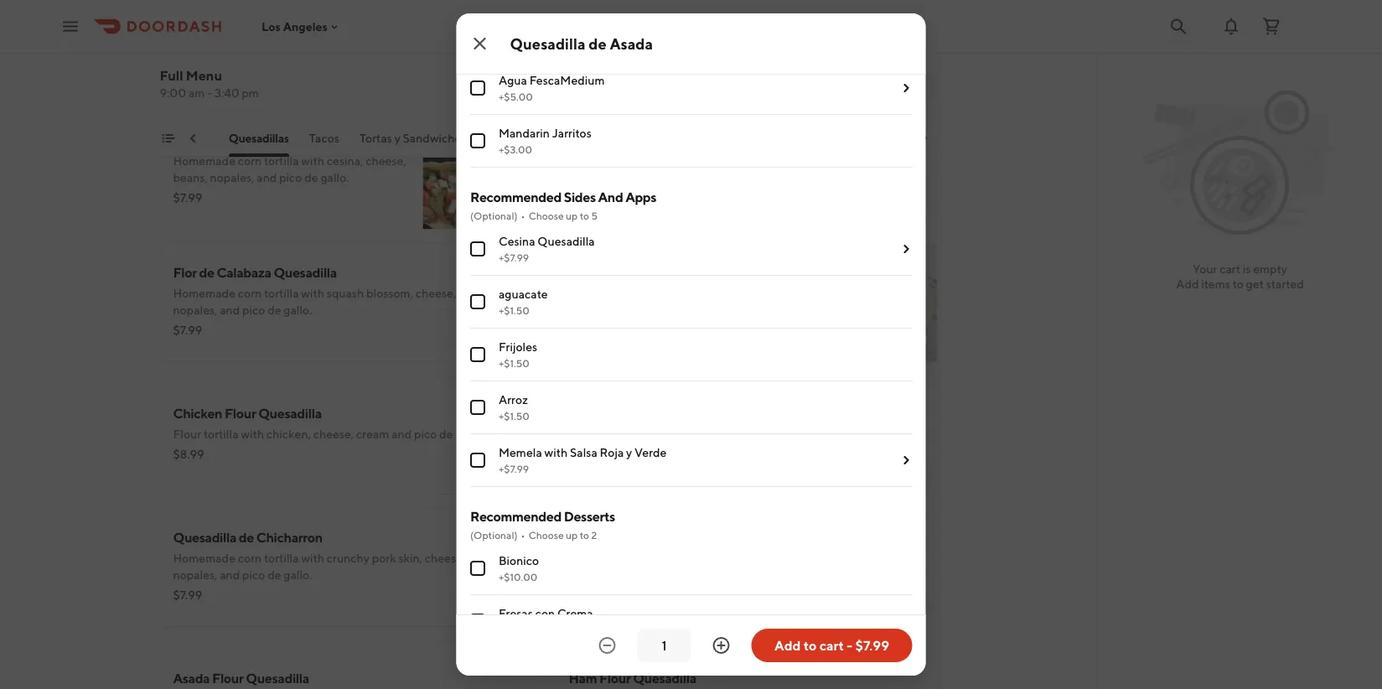 Task type: describe. For each thing, give the bounding box(es) containing it.
tortilla inside flor de calabaza quesadilla homemade corn tortilla with squash blossom, cheese, beans, nopales, and pico de gallo. $7.99 add
[[264, 286, 299, 300]]

chicken
[[173, 405, 222, 421]]

chicken, inside chicken flour quesadilla flour tortilla with chicken,  cheese, cream and pico de gallo. $8.99 add
[[266, 427, 311, 441]]

tinga
[[652, 132, 685, 148]]

cesina quesadilla homemade corn tortilla with cesina, cheese, beans, nopales, and pico de gallo. $7.99
[[173, 132, 406, 205]]

Current quantity is 1 number field
[[648, 636, 681, 655]]

2
[[591, 529, 597, 541]]

quesadilla inside quesadilla de tinga this dish features a delightful blend of shredded chicken, onions, and tomatoes encased in a tortilla. autogenerated by doordash. $7.99
[[569, 132, 632, 148]]

gallo. inside homemade corn tortilla with asada, cheese, beans, nopales, and pico de gallo. $7.99 add
[[610, 436, 639, 449]]

chicken, inside quesadilla de tinga this dish features a delightful blend of shredded chicken, onions, and tomatoes encased in a tortilla. autogenerated by doordash. $7.99
[[826, 154, 870, 168]]

cheese, inside homemade corn tortilla with asada, cheese, beans, nopales, and pico de gallo. $7.99 add
[[759, 419, 799, 433]]

$7.99 inside flor de calabaza quesadilla homemade corn tortilla with squash blossom, cheese, beans, nopales, and pico de gallo. $7.99 add
[[173, 323, 202, 337]]

homemade inside the cesina quesadilla homemade corn tortilla with cesina, cheese, beans, nopales, and pico de gallo. $7.99
[[173, 154, 236, 168]]

up inside recommended desserts (optional) • choose up to 2
[[566, 529, 578, 541]]

homemade inside homemade corn tortilla with asada, cheese, beans, nopales, and pico de gallo. $7.99 add
[[569, 419, 631, 433]]

al pastor flour quesadilla
[[569, 265, 721, 280]]

recommended for recommended desserts
[[470, 509, 561, 525]]

- inside full menu 9:00 am - 3:40 pm
[[207, 86, 212, 100]]

add button for homemade corn tortilla with asada, cheese, beans, nopales, and pico de gallo.
[[885, 458, 928, 485]]

calabaza
[[217, 265, 271, 280]]

am
[[189, 86, 205, 100]]

+$3.00
[[499, 143, 532, 155]]

cesina for cesina quesadilla homemade corn tortilla with cesina, cheese, beans, nopales, and pico de gallo. $7.99
[[173, 132, 214, 148]]

with inside quesadilla de chicharron homemade corn tortilla with crunchy pork skin, cheese, beans, nopales, and pico de gallo. $7.99 add
[[301, 551, 325, 565]]

in
[[691, 171, 700, 184]]

your
[[1193, 262, 1218, 276]]

tomatoes
[[591, 171, 641, 184]]

$7.99 inside quesadilla de tinga this dish features a delightful blend of shredded chicken, onions, and tomatoes encased in a tortilla. autogenerated by doordash. $7.99
[[569, 191, 598, 205]]

$7.99 inside button
[[856, 638, 890, 654]]

beans, inside flor de calabaza quesadilla homemade corn tortilla with squash blossom, cheese, beans, nopales, and pico de gallo. $7.99 add
[[459, 286, 493, 300]]

quesadilla inside cesina quesadilla +$7.99
[[537, 234, 595, 248]]

cemitas button
[[546, 130, 591, 157]]

de inside quesadilla de tinga this dish features a delightful blend of shredded chicken, onions, and tomatoes encased in a tortilla. autogenerated by doordash. $7.99
[[635, 132, 650, 148]]

add inside add button
[[895, 597, 918, 610]]

close quesadilla de asada image
[[470, 34, 490, 54]]

flour for asada flour quesadilla
[[212, 670, 244, 686]]

beans, inside quesadilla de chicharron homemade corn tortilla with crunchy pork skin, cheese, beans, nopales, and pico de gallo. $7.99 add
[[468, 551, 503, 565]]

homemade corn tortilla with asada, cheese, beans, nopales, and pico de gallo. $7.99 add
[[569, 419, 918, 478]]

add inside homemade corn tortilla with asada, cheese, beans, nopales, and pico de gallo. $7.99 add
[[895, 464, 918, 478]]

1 horizontal spatial $8.99
[[569, 323, 600, 337]]

fruit
[[964, 131, 990, 145]]

tortilla inside the cesina quesadilla homemade corn tortilla with cesina, cheese, beans, nopales, and pico de gallo. $7.99
[[264, 154, 299, 168]]

homemade inside quesadilla de chicharron homemade corn tortilla with crunchy pork skin, cheese, beans, nopales, and pico de gallo. $7.99 add
[[173, 551, 236, 565]]

de left huitlacoche
[[635, 530, 650, 545]]

to inside button
[[804, 638, 817, 654]]

asada flour quesadilla
[[173, 670, 309, 686]]

1 vertical spatial quesadillas
[[229, 131, 289, 145]]

open menu image
[[60, 16, 81, 36]]

al
[[569, 265, 582, 280]]

cesina,
[[327, 154, 363, 168]]

is
[[1243, 262, 1251, 276]]

de inside chicken flour quesadilla flour tortilla with chicken,  cheese, cream and pico de gallo. $8.99 add
[[439, 427, 453, 441]]

aguacate
[[499, 287, 548, 301]]

skin,
[[399, 551, 423, 565]]

• inside recommended sides and apps (optional) • choose up to 5
[[521, 210, 525, 221]]

$7.99 inside quesadilla de chicharron homemade corn tortilla with crunchy pork skin, cheese, beans, nopales, and pico de gallo. $7.99 add
[[173, 588, 202, 602]]

homemade inside flor de calabaza quesadilla homemade corn tortilla with squash blossom, cheese, beans, nopales, and pico de gallo. $7.99 add
[[173, 286, 236, 300]]

flor de calabaza quesadilla homemade corn tortilla with squash blossom, cheese, beans, nopales, and pico de gallo. $7.99 add
[[173, 265, 522, 345]]

tacos button
[[309, 130, 340, 157]]

pico inside flor de calabaza quesadilla homemade corn tortilla with squash blossom, cheese, beans, nopales, and pico de gallo. $7.99 add
[[242, 303, 265, 317]]

quesadilla de asada
[[510, 34, 653, 52]]

flour for chicken flour quesadilla flour tortilla with chicken,  cheese, cream and pico de gallo. $8.99 add
[[225, 405, 256, 421]]

quesadilla de chicharron homemade corn tortilla with crunchy pork skin, cheese, beans, nopales, and pico de gallo. $7.99 add
[[173, 530, 522, 610]]

los angeles button
[[262, 19, 341, 33]]

to inside the your cart is empty add items to get started
[[1233, 277, 1244, 291]]

blend
[[726, 154, 757, 168]]

pico inside the cesina quesadilla homemade corn tortilla with cesina, cheese, beans, nopales, and pico de gallo. $7.99
[[279, 171, 302, 184]]

menu
[[186, 68, 222, 83]]

tacos
[[309, 131, 340, 145]]

corn inside quesadilla de chicharron homemade corn tortilla with crunchy pork skin, cheese, beans, nopales, and pico de gallo. $7.99 add
[[238, 551, 262, 565]]

to inside recommended sides and apps (optional) • choose up to 5
[[580, 210, 589, 221]]

5
[[591, 210, 597, 221]]

with inside chicken flour quesadilla flour tortilla with chicken,  cheese, cream and pico de gallo. $8.99 add
[[241, 427, 264, 441]]

tortas y sandwiches
[[360, 131, 467, 145]]

up inside recommended sides and apps (optional) • choose up to 5
[[566, 210, 578, 221]]

memela
[[499, 446, 542, 460]]

cesina quesadilla +$7.99
[[499, 234, 595, 263]]

• inside recommended desserts (optional) • choose up to 2
[[521, 529, 525, 541]]

nopales, inside quesadilla de chicharron homemade corn tortilla with crunchy pork skin, cheese, beans, nopales, and pico de gallo. $7.99 add
[[173, 568, 218, 582]]

fresas
[[499, 607, 533, 621]]

burritos
[[166, 131, 209, 145]]

full menu 9:00 am - 3:40 pm
[[160, 68, 259, 100]]

tortilla.
[[711, 171, 749, 184]]

cart inside the your cart is empty add items to get started
[[1220, 262, 1241, 276]]

and inside chicken flour quesadilla flour tortilla with chicken,  cheese, cream and pico de gallo. $8.99 add
[[392, 427, 412, 441]]

jarritos
[[552, 126, 591, 140]]

huitlacoche
[[652, 530, 724, 545]]

pico inside homemade corn tortilla with asada, cheese, beans, nopales, and pico de gallo. $7.99 add
[[569, 436, 592, 449]]

by
[[835, 171, 848, 184]]

fescamedium
[[529, 73, 605, 87]]

tortilla inside homemade corn tortilla with asada, cheese, beans, nopales, and pico de gallo. $7.99 add
[[660, 419, 695, 433]]

to inside recommended desserts (optional) • choose up to 2
[[580, 529, 589, 541]]

gallo. inside flor de calabaza quesadilla homemade corn tortilla with squash blossom, cheese, beans, nopales, and pico de gallo. $7.99 add
[[284, 303, 312, 317]]

verde
[[634, 446, 667, 460]]

quesadilla de asada dialog
[[457, 0, 926, 676]]

your cart is empty add items to get started
[[1177, 262, 1305, 291]]

mandarin jarritos +$3.00
[[499, 126, 591, 155]]

cheese, inside flor de calabaza quesadilla homemade corn tortilla with squash blossom, cheese, beans, nopales, and pico de gallo. $7.99 add
[[416, 286, 456, 300]]

beans, inside homemade corn tortilla with asada, cheese, beans, nopales, and pico de gallo. $7.99 add
[[802, 419, 836, 433]]

- inside button
[[847, 638, 853, 654]]

+$10.00
[[499, 571, 537, 583]]

pork
[[372, 551, 396, 565]]

Item Search search field
[[696, 79, 925, 97]]

with inside "memela with salsa roja y verde +$7.99"
[[544, 446, 567, 460]]

+$1.50 for arroz
[[499, 410, 529, 422]]

cemitas
[[546, 131, 591, 145]]

harmony
[[913, 131, 962, 145]]

gallo. inside chicken flour quesadilla flour tortilla with chicken,  cheese, cream and pico de gallo. $8.99 add
[[456, 427, 484, 441]]

arroz +$1.50
[[499, 393, 529, 422]]

autogenerated
[[751, 171, 833, 184]]

de down chicharron
[[268, 568, 281, 582]]

pico inside chicken flour quesadilla flour tortilla with chicken,  cheese, cream and pico de gallo. $8.99 add
[[414, 427, 437, 441]]

add inside add to cart - $7.99 button
[[775, 638, 801, 654]]

squash
[[327, 286, 364, 300]]

pastor
[[584, 265, 622, 280]]

onions,
[[873, 154, 911, 168]]

bar
[[992, 131, 1010, 145]]

apps
[[625, 189, 656, 205]]

add inside chicken flour quesadilla flour tortilla with chicken,  cheese, cream and pico de gallo. $8.99 add
[[499, 464, 522, 478]]

+$7.99 inside cesina quesadilla +$7.99
[[499, 252, 529, 263]]

frijoles
[[499, 340, 537, 354]]

cart inside button
[[820, 638, 844, 654]]

of
[[759, 154, 770, 168]]

quesadilla inside flor de calabaza quesadilla homemade corn tortilla with squash blossom, cheese, beans, nopales, and pico de gallo. $7.99 add
[[274, 265, 337, 280]]

dish
[[593, 154, 615, 168]]

full
[[160, 68, 183, 83]]

delightful
[[672, 154, 724, 168]]

tortilla inside quesadilla de chicharron homemade corn tortilla with crunchy pork skin, cheese, beans, nopales, and pico de gallo. $7.99 add
[[264, 551, 299, 565]]

(optional) inside recommended sides and apps (optional) • choose up to 5
[[470, 210, 517, 221]]

angeles
[[283, 19, 328, 33]]

burritos button
[[166, 130, 209, 157]]

cheese, inside chicken flour quesadilla flour tortilla with chicken,  cheese, cream and pico de gallo. $8.99 add
[[313, 427, 354, 441]]

tortas
[[360, 131, 392, 145]]

quesadilla de huitlacoche
[[569, 530, 724, 545]]

and inside flor de calabaza quesadilla homemade corn tortilla with squash blossom, cheese, beans, nopales, and pico de gallo. $7.99 add
[[220, 303, 240, 317]]

quesadilla de tinga this dish features a delightful blend of shredded chicken, onions, and tomatoes encased in a tortilla. autogenerated by doordash. $7.99
[[569, 132, 911, 205]]

los angeles
[[262, 19, 328, 33]]

agua fescamedium +$5.00
[[499, 73, 605, 102]]

corn inside flor de calabaza quesadilla homemade corn tortilla with squash blossom, cheese, beans, nopales, and pico de gallo. $7.99 add
[[238, 286, 262, 300]]

+$1.50 for aguacate
[[499, 304, 529, 316]]

(optional) inside recommended desserts (optional) • choose up to 2
[[470, 529, 517, 541]]

con
[[535, 607, 555, 621]]



Task type: locate. For each thing, give the bounding box(es) containing it.
0 items, open order cart image
[[1262, 16, 1282, 36]]

1 horizontal spatial asada
[[610, 34, 653, 52]]

2 vertical spatial +$7.99
[[499, 463, 529, 475]]

0 horizontal spatial chicken,
[[266, 427, 311, 441]]

corn inside the cesina quesadilla homemade corn tortilla with cesina, cheese, beans, nopales, and pico de gallo. $7.99
[[238, 154, 262, 168]]

scroll menu navigation left image
[[187, 132, 200, 145]]

al pastor flour quesadilla image
[[819, 243, 938, 362]]

add to cart - $7.99 button
[[752, 629, 913, 662]]

frijoles +$1.50
[[499, 340, 537, 369]]

quesadilla inside the cesina quesadilla homemade corn tortilla with cesina, cheese, beans, nopales, and pico de gallo. $7.99
[[216, 132, 279, 148]]

mandarin
[[499, 126, 550, 140]]

corn down chicharron
[[238, 551, 262, 565]]

0 vertical spatial •
[[521, 210, 525, 221]]

add button for flor de calabaza quesadilla
[[489, 325, 532, 352]]

0 horizontal spatial cesina
[[173, 132, 214, 148]]

0 horizontal spatial -
[[207, 86, 212, 100]]

de
[[589, 34, 607, 52], [635, 132, 650, 148], [305, 171, 318, 184], [199, 265, 214, 280], [268, 303, 281, 317], [439, 427, 453, 441], [594, 436, 608, 449], [239, 530, 254, 545], [635, 530, 650, 545], [268, 568, 281, 582]]

+$1.50 for frijoles
[[499, 357, 529, 369]]

1 vertical spatial up
[[566, 529, 578, 541]]

nopales, inside the cesina quesadilla homemade corn tortilla with cesina, cheese, beans, nopales, and pico de gallo. $7.99
[[210, 171, 255, 184]]

features
[[617, 154, 661, 168]]

crema
[[557, 607, 593, 621]]

de down calabaza
[[268, 303, 281, 317]]

1 up from the top
[[566, 210, 578, 221]]

y right tortas
[[395, 131, 401, 145]]

add to cart - $7.99
[[775, 638, 890, 654]]

cheese, down tortas
[[366, 154, 406, 168]]

add button
[[489, 193, 532, 220], [489, 325, 532, 352], [489, 458, 532, 485], [885, 458, 928, 485], [489, 590, 532, 617], [885, 590, 928, 617]]

3 +$7.99 from the top
[[499, 463, 529, 475]]

+$1.50 inside aguacate +$1.50
[[499, 304, 529, 316]]

pm
[[242, 86, 259, 100]]

1 horizontal spatial chicken,
[[826, 154, 870, 168]]

+$1.50 inside frijoles +$1.50
[[499, 357, 529, 369]]

+$7.99 up aguacate
[[499, 252, 529, 263]]

1 recommended from the top
[[470, 189, 561, 205]]

None checkbox
[[470, 28, 485, 43], [470, 400, 485, 415], [470, 453, 485, 468], [470, 28, 485, 43], [470, 400, 485, 415], [470, 453, 485, 468]]

$7.99 inside the cesina quesadilla homemade corn tortilla with cesina, cheese, beans, nopales, and pico de gallo. $7.99
[[173, 191, 202, 205]]

cream
[[356, 427, 389, 441]]

harmony fruit bar
[[913, 131, 1010, 145]]

+$1.50
[[499, 304, 529, 316], [499, 357, 529, 369], [499, 410, 529, 422]]

0 horizontal spatial $8.99
[[173, 447, 204, 461]]

a
[[664, 154, 670, 168], [703, 171, 709, 184]]

recommended down "+$3.00"
[[470, 189, 561, 205]]

aguacate +$1.50
[[499, 287, 548, 316]]

tortilla down chicken
[[204, 427, 239, 441]]

2 recommended from the top
[[470, 509, 561, 525]]

+$7.99 right close quesadilla de asada icon
[[499, 38, 529, 49]]

0 vertical spatial up
[[566, 210, 578, 221]]

and inside homemade corn tortilla with asada, cheese, beans, nopales, and pico de gallo. $7.99 add
[[885, 419, 905, 433]]

3 +$1.50 from the top
[[499, 410, 529, 422]]

tortilla left tacos button
[[264, 154, 299, 168]]

$7.99 inside homemade corn tortilla with asada, cheese, beans, nopales, and pico de gallo. $7.99 add
[[569, 456, 598, 470]]

0 vertical spatial y
[[395, 131, 401, 145]]

2 +$7.99 from the top
[[499, 252, 529, 263]]

cheese, right skin,
[[425, 551, 466, 565]]

de inside the cesina quesadilla homemade corn tortilla with cesina, cheese, beans, nopales, and pico de gallo. $7.99
[[305, 171, 318, 184]]

recommended
[[470, 189, 561, 205], [470, 509, 561, 525]]

recommended for recommended sides and apps
[[470, 189, 561, 205]]

0 horizontal spatial asada
[[173, 670, 210, 686]]

tortilla up the verde
[[660, 419, 695, 433]]

flour for ham flour quesadilla
[[600, 670, 631, 686]]

2 vertical spatial +$1.50
[[499, 410, 529, 422]]

(optional) up cesina quesadilla +$7.99
[[470, 210, 517, 221]]

bionico
[[499, 554, 539, 568]]

with
[[301, 154, 325, 168], [301, 286, 325, 300], [697, 419, 720, 433], [241, 427, 264, 441], [544, 446, 567, 460], [301, 551, 325, 565]]

and inside the cesina quesadilla homemade corn tortilla with cesina, cheese, beans, nopales, and pico de gallo. $7.99
[[257, 171, 277, 184]]

corn up the verde
[[634, 419, 658, 433]]

corn inside homemade corn tortilla with asada, cheese, beans, nopales, and pico de gallo. $7.99 add
[[634, 419, 658, 433]]

None checkbox
[[470, 81, 485, 96], [470, 133, 485, 148], [470, 242, 485, 257], [470, 294, 485, 309], [470, 347, 485, 362], [470, 561, 485, 576], [470, 81, 485, 96], [470, 133, 485, 148], [470, 242, 485, 257], [470, 294, 485, 309], [470, 347, 485, 362], [470, 561, 485, 576]]

$8.99 down chicken
[[173, 447, 204, 461]]

y right roja
[[626, 446, 632, 460]]

1 choose from the top
[[528, 210, 564, 221]]

1 +$1.50 from the top
[[499, 304, 529, 316]]

de right flor
[[199, 265, 214, 280]]

beans, left aguacate
[[459, 286, 493, 300]]

0 horizontal spatial a
[[664, 154, 670, 168]]

gallo. inside quesadilla de chicharron homemade corn tortilla with crunchy pork skin, cheese, beans, nopales, and pico de gallo. $7.99 add
[[284, 568, 312, 582]]

tortilla down chicharron
[[264, 551, 299, 565]]

group containing agua fescamedium
[[470, 0, 913, 168]]

recommended up bionico
[[470, 509, 561, 525]]

cesina up aguacate
[[499, 234, 535, 248]]

de left the verde
[[594, 436, 608, 449]]

beans, down burritos "button"
[[173, 171, 208, 184]]

asada,
[[723, 419, 756, 433]]

tortilla down calabaza
[[264, 286, 299, 300]]

1 horizontal spatial a
[[703, 171, 709, 184]]

y
[[395, 131, 401, 145], [626, 446, 632, 460]]

tortilla
[[264, 154, 299, 168], [264, 286, 299, 300], [660, 419, 695, 433], [204, 427, 239, 441], [264, 551, 299, 565]]

0 vertical spatial $8.99
[[569, 323, 600, 337]]

1 horizontal spatial cesina
[[499, 234, 535, 248]]

beans, up +$10.00
[[468, 551, 503, 565]]

chicken flour quesadilla flour tortilla with chicken,  cheese, cream and pico de gallo. $8.99 add
[[173, 405, 522, 478]]

1 • from the top
[[521, 210, 525, 221]]

$8.99
[[569, 323, 600, 337], [173, 447, 204, 461]]

flour
[[624, 265, 656, 280], [225, 405, 256, 421], [173, 427, 201, 441], [212, 670, 244, 686], [600, 670, 631, 686]]

0 vertical spatial cesina
[[173, 132, 214, 148]]

2 • from the top
[[521, 529, 525, 541]]

de up fescamedium
[[589, 34, 607, 52]]

+$7.99 inside "memela with salsa roja y verde +$7.99"
[[499, 463, 529, 475]]

ham flour quesadilla
[[569, 670, 697, 686]]

tortilla inside chicken flour quesadilla flour tortilla with chicken,  cheese, cream and pico de gallo. $8.99 add
[[204, 427, 239, 441]]

1 vertical spatial a
[[703, 171, 709, 184]]

with inside homemade corn tortilla with asada, cheese, beans, nopales, and pico de gallo. $7.99 add
[[697, 419, 720, 433]]

0 vertical spatial +$1.50
[[499, 304, 529, 316]]

0 vertical spatial +$7.99
[[499, 38, 529, 49]]

y inside "memela with salsa roja y verde +$7.99"
[[626, 446, 632, 460]]

a right in
[[703, 171, 709, 184]]

add
[[499, 199, 522, 213], [1177, 277, 1200, 291], [499, 332, 522, 345], [499, 464, 522, 478], [895, 464, 918, 478], [499, 597, 522, 610], [895, 597, 918, 610], [775, 638, 801, 654]]

$7.99
[[173, 191, 202, 205], [569, 191, 598, 205], [173, 323, 202, 337], [569, 456, 598, 470], [173, 588, 202, 602], [569, 588, 598, 602], [856, 638, 890, 654]]

decrease quantity by 1 image
[[597, 636, 618, 656]]

y inside the tortas y sandwiches button
[[395, 131, 401, 145]]

choose inside recommended desserts (optional) • choose up to 2
[[528, 529, 564, 541]]

3:40
[[215, 86, 240, 100]]

2 up from the top
[[566, 529, 578, 541]]

1 vertical spatial recommended
[[470, 509, 561, 525]]

0 vertical spatial (optional)
[[470, 210, 517, 221]]

cheese, left cream
[[313, 427, 354, 441]]

cheese, inside the cesina quesadilla homemade corn tortilla with cesina, cheese, beans, nopales, and pico de gallo. $7.99
[[366, 154, 406, 168]]

• up cesina quesadilla +$7.99
[[521, 210, 525, 221]]

add button for quesadilla de chicharron
[[489, 590, 532, 617]]

and inside quesadilla de tinga this dish features a delightful blend of shredded chicken, onions, and tomatoes encased in a tortilla. autogenerated by doordash. $7.99
[[569, 171, 589, 184]]

+$1.50 down frijoles
[[499, 357, 529, 369]]

memela with salsa roja y verde +$7.99
[[499, 446, 667, 475]]

+$1.50 down arroz
[[499, 410, 529, 422]]

up down sides
[[566, 210, 578, 221]]

1 vertical spatial $8.99
[[173, 447, 204, 461]]

1 vertical spatial choose
[[528, 529, 564, 541]]

0 horizontal spatial cart
[[820, 638, 844, 654]]

quesadilla inside chicken flour quesadilla flour tortilla with chicken,  cheese, cream and pico de gallo. $8.99 add
[[258, 405, 322, 421]]

1 vertical spatial chicken,
[[266, 427, 311, 441]]

nopales, inside homemade corn tortilla with asada, cheese, beans, nopales, and pico de gallo. $7.99 add
[[839, 419, 883, 433]]

+$7.99 down memela
[[499, 463, 529, 475]]

corn down calabaza
[[238, 286, 262, 300]]

blossom,
[[366, 286, 413, 300]]

chicharron
[[256, 530, 323, 545]]

scroll menu navigation right image
[[918, 132, 931, 145]]

up left 2
[[566, 529, 578, 541]]

de left chicharron
[[239, 530, 254, 545]]

quesadilla
[[510, 34, 586, 52], [216, 132, 279, 148], [569, 132, 632, 148], [537, 234, 595, 248], [274, 265, 337, 280], [658, 265, 721, 280], [258, 405, 322, 421], [173, 530, 237, 545], [569, 530, 632, 545], [246, 670, 309, 686], [633, 670, 697, 686]]

cesina inside the cesina quesadilla homemade corn tortilla with cesina, cheese, beans, nopales, and pico de gallo. $7.99
[[173, 132, 214, 148]]

doordash.
[[850, 171, 907, 184]]

pico inside quesadilla de chicharron homemade corn tortilla with crunchy pork skin, cheese, beans, nopales, and pico de gallo. $7.99 add
[[242, 568, 265, 582]]

sandwiches
[[403, 131, 467, 145]]

de inside homemade corn tortilla with asada, cheese, beans, nopales, and pico de gallo. $7.99 add
[[594, 436, 608, 449]]

add inside the your cart is empty add items to get started
[[1177, 277, 1200, 291]]

1 vertical spatial +$7.99
[[499, 252, 529, 263]]

recommended inside recommended sides and apps (optional) • choose up to 5
[[470, 189, 561, 205]]

gallo. inside the cesina quesadilla homemade corn tortilla with cesina, cheese, beans, nopales, and pico de gallo. $7.99
[[321, 171, 349, 184]]

1 vertical spatial cesina
[[499, 234, 535, 248]]

corn right burritos "button"
[[238, 154, 262, 168]]

beans, right asada,
[[802, 419, 836, 433]]

1 vertical spatial •
[[521, 529, 525, 541]]

tortas y sandwiches button
[[360, 130, 467, 157]]

homemade
[[173, 154, 236, 168], [173, 286, 236, 300], [569, 419, 631, 433], [173, 551, 236, 565]]

cesina down am
[[173, 132, 214, 148]]

2 choose from the top
[[528, 529, 564, 541]]

1 vertical spatial cart
[[820, 638, 844, 654]]

0 vertical spatial choose
[[528, 210, 564, 221]]

shredded
[[773, 154, 823, 168]]

cheese, right blossom,
[[416, 286, 456, 300]]

sides
[[564, 189, 596, 205]]

1 vertical spatial asada
[[173, 670, 210, 686]]

-
[[207, 86, 212, 100], [847, 638, 853, 654]]

1 horizontal spatial -
[[847, 638, 853, 654]]

chicken,
[[826, 154, 870, 168], [266, 427, 311, 441]]

de up features at left
[[635, 132, 650, 148]]

0 vertical spatial asada
[[610, 34, 653, 52]]

0 vertical spatial chicken,
[[826, 154, 870, 168]]

1 +$7.99 from the top
[[499, 38, 529, 49]]

encased
[[644, 171, 688, 184]]

recommended inside recommended desserts (optional) • choose up to 2
[[470, 509, 561, 525]]

mulitas button
[[487, 130, 526, 157]]

cesina for cesina quesadilla +$7.99
[[499, 234, 535, 248]]

recommended sides and apps (optional) • choose up to 5
[[470, 189, 656, 221]]

bionico +$10.00
[[499, 554, 539, 583]]

asada inside dialog
[[610, 34, 653, 52]]

choose up cesina quesadilla +$7.99
[[528, 210, 564, 221]]

beans,
[[173, 171, 208, 184], [459, 286, 493, 300], [802, 419, 836, 433], [468, 551, 503, 565]]

$8.99 down al
[[569, 323, 600, 337]]

corn
[[238, 154, 262, 168], [238, 286, 262, 300], [634, 419, 658, 433], [238, 551, 262, 565]]

de inside dialog
[[589, 34, 607, 52]]

• up bionico
[[521, 529, 525, 541]]

salsa
[[570, 446, 597, 460]]

2 (optional) from the top
[[470, 529, 517, 541]]

with inside the cesina quesadilla homemade corn tortilla with cesina, cheese, beans, nopales, and pico de gallo. $7.99
[[301, 154, 325, 168]]

arroz
[[499, 393, 528, 407]]

items
[[1202, 277, 1231, 291]]

1 vertical spatial (optional)
[[470, 529, 517, 541]]

up
[[566, 210, 578, 221], [566, 529, 578, 541]]

1 vertical spatial -
[[847, 638, 853, 654]]

0 vertical spatial cart
[[1220, 262, 1241, 276]]

get
[[1247, 277, 1264, 291]]

cheese, right asada,
[[759, 419, 799, 433]]

1 horizontal spatial cart
[[1220, 262, 1241, 276]]

2 +$1.50 from the top
[[499, 357, 529, 369]]

de right cream
[[439, 427, 453, 441]]

this
[[569, 154, 591, 168]]

los
[[262, 19, 281, 33]]

cheese, inside quesadilla de chicharron homemade corn tortilla with crunchy pork skin, cheese, beans, nopales, and pico de gallo. $7.99 add
[[425, 551, 466, 565]]

add button for quesadilla de huitlacoche
[[885, 590, 928, 617]]

desserts
[[564, 509, 615, 525]]

choose
[[528, 210, 564, 221], [528, 529, 564, 541]]

asada
[[610, 34, 653, 52], [173, 670, 210, 686]]

a up encased
[[664, 154, 670, 168]]

0 vertical spatial a
[[664, 154, 670, 168]]

and inside quesadilla de chicharron homemade corn tortilla with crunchy pork skin, cheese, beans, nopales, and pico de gallo. $7.99 add
[[220, 568, 240, 582]]

with inside flor de calabaza quesadilla homemade corn tortilla with squash blossom, cheese, beans, nopales, and pico de gallo. $7.99 add
[[301, 286, 325, 300]]

to
[[580, 210, 589, 221], [1233, 277, 1244, 291], [580, 529, 589, 541], [804, 638, 817, 654]]

harmony fruit bar button
[[913, 130, 1010, 157]]

choose up bionico
[[528, 529, 564, 541]]

1 vertical spatial y
[[626, 446, 632, 460]]

+$1.50 down aguacate
[[499, 304, 529, 316]]

add inside quesadilla de chicharron homemade corn tortilla with crunchy pork skin, cheese, beans, nopales, and pico de gallo. $7.99 add
[[499, 597, 522, 610]]

increase quantity by 1 image
[[712, 636, 732, 656]]

group
[[470, 0, 913, 168]]

and
[[598, 189, 623, 205]]

started
[[1267, 277, 1305, 291]]

1 horizontal spatial y
[[626, 446, 632, 460]]

beans, inside the cesina quesadilla homemade corn tortilla with cesina, cheese, beans, nopales, and pico de gallo. $7.99
[[173, 171, 208, 184]]

quesadilla inside quesadilla de chicharron homemade corn tortilla with crunchy pork skin, cheese, beans, nopales, and pico de gallo. $7.99 add
[[173, 530, 237, 545]]

add button for chicken flour quesadilla
[[489, 458, 532, 485]]

0 vertical spatial quesadillas
[[160, 74, 255, 96]]

cheese,
[[366, 154, 406, 168], [416, 286, 456, 300], [759, 419, 799, 433], [313, 427, 354, 441], [425, 551, 466, 565]]

de down tacos button
[[305, 171, 318, 184]]

$8.99 inside chicken flour quesadilla flour tortilla with chicken,  cheese, cream and pico de gallo. $8.99 add
[[173, 447, 204, 461]]

1 (optional) from the top
[[470, 210, 517, 221]]

recommended sides and apps group
[[470, 188, 913, 487]]

cesina quesadilla image
[[423, 111, 542, 230]]

0 vertical spatial recommended
[[470, 189, 561, 205]]

choose inside recommended sides and apps (optional) • choose up to 5
[[528, 210, 564, 221]]

add inside flor de calabaza quesadilla homemade corn tortilla with squash blossom, cheese, beans, nopales, and pico de gallo. $7.99 add
[[499, 332, 522, 345]]

1 vertical spatial +$1.50
[[499, 357, 529, 369]]

ham
[[569, 670, 597, 686]]

notification bell image
[[1222, 16, 1242, 36]]

0 vertical spatial -
[[207, 86, 212, 100]]

0 horizontal spatial y
[[395, 131, 401, 145]]

9:00
[[160, 86, 186, 100]]

mulitas
[[487, 131, 526, 145]]

nopales, inside flor de calabaza quesadilla homemade corn tortilla with squash blossom, cheese, beans, nopales, and pico de gallo. $7.99 add
[[173, 303, 218, 317]]

recommended desserts group
[[470, 507, 913, 648]]

(optional) up bionico
[[470, 529, 517, 541]]

+$5.00
[[499, 91, 533, 102]]



Task type: vqa. For each thing, say whether or not it's contained in the screenshot.
Add inside the button
yes



